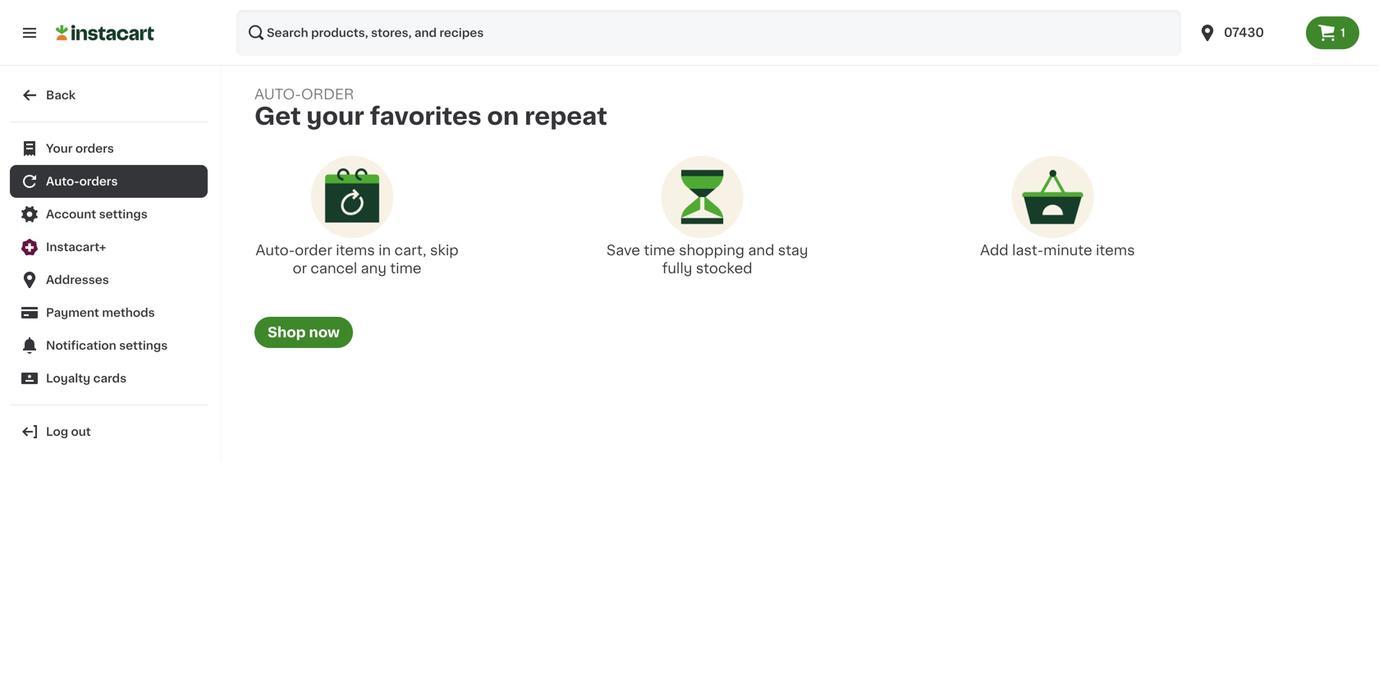 Task type: describe. For each thing, give the bounding box(es) containing it.
cancel
[[311, 261, 357, 275]]

save
[[607, 243, 640, 257]]

back link
[[10, 79, 208, 112]]

your orders
[[46, 143, 114, 154]]

instacart+
[[46, 241, 106, 253]]

log out link
[[10, 415, 208, 448]]

get
[[255, 105, 301, 128]]

orders for your orders
[[75, 143, 114, 154]]

time inside auto-order items in cart, skip or cancel any time
[[390, 261, 422, 275]]

1
[[1341, 27, 1346, 39]]

back
[[46, 90, 76, 101]]

loyalty cards link
[[10, 362, 208, 395]]

favorites
[[370, 105, 482, 128]]

skip
[[430, 243, 459, 257]]

payment methods link
[[10, 296, 208, 329]]

notification settings link
[[10, 329, 208, 362]]

instacart logo image
[[56, 23, 154, 43]]

and
[[748, 243, 775, 257]]

instacart+ link
[[10, 231, 208, 264]]

auto-
[[255, 87, 301, 101]]

shop
[[268, 325, 306, 339]]

orders for auto-orders
[[79, 176, 118, 187]]

shop now
[[268, 325, 340, 339]]

account
[[46, 209, 96, 220]]

auto-order items in cart, skip or cancel any time
[[256, 243, 459, 275]]

stocked
[[696, 261, 753, 275]]

auto-order get your favorites on repeat
[[255, 87, 608, 128]]

your
[[46, 143, 73, 154]]

payment methods
[[46, 307, 155, 319]]

your
[[307, 105, 364, 128]]

add last-minute items
[[980, 243, 1135, 257]]

stay
[[778, 243, 808, 257]]

addresses link
[[10, 264, 208, 296]]

add
[[980, 243, 1009, 257]]

loyalty cards
[[46, 373, 127, 384]]

cart,
[[395, 243, 427, 257]]

settings for notification settings
[[119, 340, 168, 351]]

or
[[293, 261, 307, 275]]

auto-orders
[[46, 176, 118, 187]]



Task type: locate. For each thing, give the bounding box(es) containing it.
auto-order logo image
[[311, 156, 393, 238]]

auto- down your
[[46, 176, 79, 187]]

auto-
[[46, 176, 79, 187], [256, 243, 295, 257]]

settings down auto-orders link
[[99, 209, 148, 220]]

log
[[46, 426, 68, 438]]

auto- inside auto-order items in cart, skip or cancel any time
[[256, 243, 295, 257]]

now
[[309, 325, 340, 339]]

in
[[379, 243, 391, 257]]

bag logo image
[[1012, 156, 1094, 238]]

your orders link
[[10, 132, 208, 165]]

orders inside auto-orders link
[[79, 176, 118, 187]]

any
[[361, 261, 387, 275]]

items inside auto-order items in cart, skip or cancel any time
[[336, 243, 375, 257]]

settings for account settings
[[99, 209, 148, 220]]

None search field
[[236, 10, 1182, 56]]

auto-orders link
[[10, 165, 208, 198]]

cards
[[93, 373, 127, 384]]

Search field
[[236, 10, 1182, 56]]

orders
[[75, 143, 114, 154], [79, 176, 118, 187]]

1 vertical spatial time
[[390, 261, 422, 275]]

fully
[[662, 261, 693, 275]]

shop now button
[[255, 317, 353, 348]]

items right "minute"
[[1096, 243, 1135, 257]]

time inside save time shopping and stay fully stocked
[[644, 243, 675, 257]]

1 horizontal spatial auto-
[[256, 243, 295, 257]]

settings
[[99, 209, 148, 220], [119, 340, 168, 351]]

1 vertical spatial orders
[[79, 176, 118, 187]]

minute
[[1044, 243, 1093, 257]]

0 vertical spatial time
[[644, 243, 675, 257]]

shopping
[[679, 243, 745, 257]]

1 vertical spatial settings
[[119, 340, 168, 351]]

2 items from the left
[[1096, 243, 1135, 257]]

1 horizontal spatial items
[[1096, 243, 1135, 257]]

1 vertical spatial auto-
[[256, 243, 295, 257]]

0 vertical spatial auto-
[[46, 176, 79, 187]]

addresses
[[46, 274, 109, 286]]

account settings
[[46, 209, 148, 220]]

last-
[[1012, 243, 1044, 257]]

order
[[301, 87, 354, 101]]

repeat
[[525, 105, 608, 128]]

loyalty
[[46, 373, 90, 384]]

0 horizontal spatial auto-
[[46, 176, 79, 187]]

payment
[[46, 307, 99, 319]]

on
[[487, 105, 519, 128]]

0 horizontal spatial items
[[336, 243, 375, 257]]

order
[[295, 243, 332, 257]]

time down cart,
[[390, 261, 422, 275]]

timer logo image
[[662, 156, 744, 238]]

time
[[644, 243, 675, 257], [390, 261, 422, 275]]

07430 button
[[1198, 10, 1297, 56]]

notification
[[46, 340, 116, 351]]

1 button
[[1306, 16, 1360, 49]]

07430
[[1224, 27, 1264, 39]]

0 vertical spatial settings
[[99, 209, 148, 220]]

0 vertical spatial orders
[[75, 143, 114, 154]]

orders up auto-orders
[[75, 143, 114, 154]]

auto- for orders
[[46, 176, 79, 187]]

items up any at the top left
[[336, 243, 375, 257]]

time up fully
[[644, 243, 675, 257]]

account settings link
[[10, 198, 208, 231]]

notification settings
[[46, 340, 168, 351]]

methods
[[102, 307, 155, 319]]

out
[[71, 426, 91, 438]]

0 horizontal spatial time
[[390, 261, 422, 275]]

settings down methods
[[119, 340, 168, 351]]

1 items from the left
[[336, 243, 375, 257]]

1 horizontal spatial time
[[644, 243, 675, 257]]

orders up account settings at left
[[79, 176, 118, 187]]

auto- up or
[[256, 243, 295, 257]]

log out
[[46, 426, 91, 438]]

auto- for order
[[256, 243, 295, 257]]

items
[[336, 243, 375, 257], [1096, 243, 1135, 257]]

07430 button
[[1188, 10, 1306, 56]]

orders inside your orders link
[[75, 143, 114, 154]]

save time shopping and stay fully stocked
[[607, 243, 808, 275]]



Task type: vqa. For each thing, say whether or not it's contained in the screenshot.
the stocked
yes



